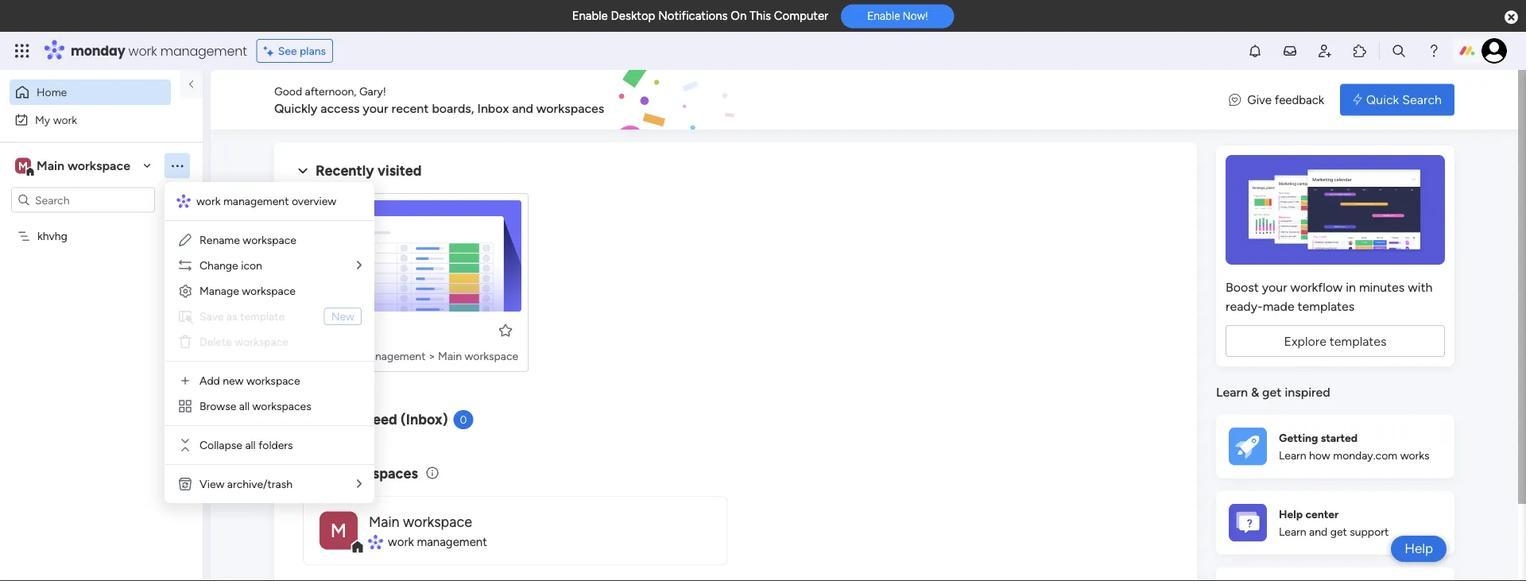 Task type: vqa. For each thing, say whether or not it's contained in the screenshot.
"Which Priority Column should we show?"
no



Task type: locate. For each thing, give the bounding box(es) containing it.
all for collapse
[[245, 438, 256, 452]]

2 vertical spatial learn
[[1279, 525, 1307, 539]]

view archive/trash
[[200, 477, 293, 491]]

menu item containing save as template
[[177, 307, 362, 326]]

all
[[239, 399, 250, 413], [245, 438, 256, 452]]

khvhg right public board "icon"
[[336, 323, 372, 338]]

0 vertical spatial get
[[1262, 385, 1282, 400]]

help for help center learn and get support
[[1279, 507, 1303, 521]]

work management overview
[[196, 194, 336, 208]]

management for work management > main workspace
[[360, 349, 426, 362]]

my
[[35, 113, 50, 126], [316, 465, 336, 482]]

template
[[240, 310, 285, 323]]

main workspace up search in workspace field
[[37, 158, 130, 173]]

all left folders
[[245, 438, 256, 452]]

1 horizontal spatial my
[[316, 465, 336, 482]]

your
[[363, 101, 388, 116], [1262, 279, 1288, 295]]

update feed (inbox)
[[316, 411, 448, 428]]

workspaces
[[536, 101, 604, 116], [252, 399, 311, 413], [340, 465, 418, 482]]

quick
[[1366, 92, 1399, 107]]

1 horizontal spatial m
[[331, 519, 347, 542]]

new
[[331, 310, 355, 323]]

help center learn and get support
[[1279, 507, 1389, 539]]

work inside menu
[[196, 194, 221, 208]]

desktop
[[611, 9, 655, 23]]

learn & get inspired
[[1216, 385, 1331, 400]]

notifications
[[658, 9, 728, 23]]

2 enable from the left
[[867, 9, 900, 22]]

help inside "button"
[[1405, 541, 1433, 557]]

my right close my workspaces image on the bottom left
[[316, 465, 336, 482]]

workspace selection element
[[15, 156, 133, 177]]

help center element
[[1216, 491, 1455, 554]]

workspace up work management
[[403, 513, 472, 530]]

khvhg
[[37, 229, 67, 243], [336, 323, 372, 338]]

all down add new workspace
[[239, 399, 250, 413]]

learn down center
[[1279, 525, 1307, 539]]

templates right explore
[[1330, 333, 1387, 349]]

0 horizontal spatial m
[[18, 159, 28, 173]]

menu item inside menu
[[177, 307, 362, 326]]

view archive/trash image
[[177, 476, 193, 492]]

work down home
[[53, 113, 77, 126]]

option
[[0, 222, 203, 225]]

1 vertical spatial help
[[1405, 541, 1433, 557]]

work right monday
[[128, 42, 157, 60]]

enable for enable desktop notifications on this computer
[[572, 9, 608, 23]]

visited
[[378, 162, 422, 179]]

1 vertical spatial all
[[245, 438, 256, 452]]

1 horizontal spatial enable
[[867, 9, 900, 22]]

1 vertical spatial learn
[[1279, 449, 1307, 462]]

v2 bolt switch image
[[1353, 91, 1362, 109]]

m inside workspace icon
[[18, 159, 28, 173]]

1 horizontal spatial khvhg
[[336, 323, 372, 338]]

your up made in the right bottom of the page
[[1262, 279, 1288, 295]]

collapse
[[200, 438, 242, 452]]

public board image
[[313, 322, 331, 339]]

0 vertical spatial workspaces
[[536, 101, 604, 116]]

0 vertical spatial my
[[35, 113, 50, 126]]

give
[[1247, 92, 1272, 107]]

help
[[1279, 507, 1303, 521], [1405, 541, 1433, 557]]

2 vertical spatial main
[[369, 513, 400, 530]]

0 vertical spatial all
[[239, 399, 250, 413]]

0 horizontal spatial and
[[512, 101, 533, 116]]

enable left now!
[[867, 9, 900, 22]]

menu item
[[177, 307, 362, 326]]

v2 user feedback image
[[1229, 91, 1241, 109]]

icon
[[241, 259, 262, 272]]

apps image
[[1352, 43, 1368, 59]]

work up the "rename"
[[196, 194, 221, 208]]

learn inside getting started learn how monday.com works
[[1279, 449, 1307, 462]]

minutes
[[1359, 279, 1405, 295]]

management inside menu
[[223, 194, 289, 208]]

1 horizontal spatial workspaces
[[340, 465, 418, 482]]

workspace down template
[[235, 335, 289, 349]]

0 horizontal spatial your
[[363, 101, 388, 116]]

0 vertical spatial help
[[1279, 507, 1303, 521]]

workspace
[[68, 158, 130, 173], [243, 233, 296, 247], [242, 284, 296, 298], [235, 335, 289, 349], [465, 349, 518, 362], [246, 374, 300, 388], [403, 513, 472, 530]]

on
[[731, 9, 747, 23]]

change
[[200, 259, 238, 272]]

workspace image
[[15, 157, 31, 174]]

delete workspace image
[[177, 334, 193, 350]]

work
[[128, 42, 157, 60], [53, 113, 77, 126], [196, 194, 221, 208], [333, 349, 357, 362], [388, 535, 414, 549]]

management for work management
[[417, 535, 487, 549]]

workspace up search in workspace field
[[68, 158, 130, 173]]

templates inside boost your workflow in minutes with ready-made templates
[[1298, 299, 1355, 314]]

good
[[274, 84, 302, 98]]

rename workspace
[[200, 233, 296, 247]]

save
[[200, 310, 224, 323]]

workspace inside delete workspace menu item
[[235, 335, 289, 349]]

1 horizontal spatial your
[[1262, 279, 1288, 295]]

and down center
[[1309, 525, 1328, 539]]

0 vertical spatial templates
[[1298, 299, 1355, 314]]

gary!
[[359, 84, 386, 98]]

menu
[[165, 182, 374, 503]]

main inside workspace selection element
[[37, 158, 64, 173]]

manage workspace image
[[177, 283, 193, 299]]

0 horizontal spatial enable
[[572, 9, 608, 23]]

search
[[1403, 92, 1442, 107]]

1 horizontal spatial main workspace
[[369, 513, 472, 530]]

main
[[37, 158, 64, 173], [438, 349, 462, 362], [369, 513, 400, 530]]

getting
[[1279, 431, 1318, 444]]

boards,
[[432, 101, 474, 116]]

2 vertical spatial workspaces
[[340, 465, 418, 482]]

0 horizontal spatial khvhg
[[37, 229, 67, 243]]

learn left & on the right bottom of page
[[1216, 385, 1248, 400]]

list arrow image
[[357, 478, 362, 490]]

m for workspace icon
[[18, 159, 28, 173]]

management for work management overview
[[223, 194, 289, 208]]

center
[[1306, 507, 1339, 521]]

enable inside button
[[867, 9, 900, 22]]

get down center
[[1330, 525, 1347, 539]]

learn
[[1216, 385, 1248, 400], [1279, 449, 1307, 462], [1279, 525, 1307, 539]]

service icon image
[[177, 308, 193, 324]]

0 vertical spatial khvhg
[[37, 229, 67, 243]]

1 vertical spatial and
[[1309, 525, 1328, 539]]

0 vertical spatial main
[[37, 158, 64, 173]]

access
[[321, 101, 360, 116]]

learn down getting
[[1279, 449, 1307, 462]]

monday work management
[[71, 42, 247, 60]]

0 vertical spatial m
[[18, 159, 28, 173]]

1 vertical spatial m
[[331, 519, 347, 542]]

add to favorites image
[[498, 322, 514, 338]]

help inside help center learn and get support
[[1279, 507, 1303, 521]]

browse
[[200, 399, 236, 413]]

0 horizontal spatial main
[[37, 158, 64, 173]]

work right workspace image
[[388, 535, 414, 549]]

1 horizontal spatial help
[[1405, 541, 1433, 557]]

get
[[1262, 385, 1282, 400], [1330, 525, 1347, 539]]

workspaces down update feed (inbox)
[[340, 465, 418, 482]]

0 vertical spatial and
[[512, 101, 533, 116]]

and
[[512, 101, 533, 116], [1309, 525, 1328, 539]]

your inside boost your workflow in minutes with ready-made templates
[[1262, 279, 1288, 295]]

0 horizontal spatial main workspace
[[37, 158, 130, 173]]

computer
[[774, 9, 828, 23]]

my inside my work button
[[35, 113, 50, 126]]

m inside workspace image
[[331, 519, 347, 542]]

learn inside help center learn and get support
[[1279, 525, 1307, 539]]

main right >
[[438, 349, 462, 362]]

main right workspace icon
[[37, 158, 64, 173]]

feed
[[367, 411, 397, 428]]

get right & on the right bottom of page
[[1262, 385, 1282, 400]]

gary orlando image
[[1482, 38, 1507, 64]]

1 horizontal spatial main
[[369, 513, 400, 530]]

2 horizontal spatial workspaces
[[536, 101, 604, 116]]

how
[[1309, 449, 1331, 462]]

help for help
[[1405, 541, 1433, 557]]

1 enable from the left
[[572, 9, 608, 23]]

workspaces right inbox
[[536, 101, 604, 116]]

good afternoon, gary! quickly access your recent boards, inbox and workspaces
[[274, 84, 604, 116]]

0 horizontal spatial help
[[1279, 507, 1303, 521]]

enable now!
[[867, 9, 928, 22]]

recently visited
[[316, 162, 422, 179]]

1 vertical spatial templates
[[1330, 333, 1387, 349]]

my down home
[[35, 113, 50, 126]]

inbox image
[[1282, 43, 1298, 59]]

close recently visited image
[[293, 161, 312, 180]]

delete workspace
[[200, 335, 289, 349]]

1 horizontal spatial and
[[1309, 525, 1328, 539]]

work for work management overview
[[196, 194, 221, 208]]

my for my work
[[35, 113, 50, 126]]

workspace up icon
[[243, 233, 296, 247]]

explore templates
[[1284, 333, 1387, 349]]

templates down the workflow
[[1298, 299, 1355, 314]]

main workspace inside workspace selection element
[[37, 158, 130, 173]]

my work
[[35, 113, 77, 126]]

khvhg down search in workspace field
[[37, 229, 67, 243]]

this
[[750, 9, 771, 23]]

and right inbox
[[512, 101, 533, 116]]

1 vertical spatial get
[[1330, 525, 1347, 539]]

0 vertical spatial your
[[363, 101, 388, 116]]

delete workspace menu item
[[177, 332, 362, 351]]

1 vertical spatial your
[[1262, 279, 1288, 295]]

1 vertical spatial workspaces
[[252, 399, 311, 413]]

management
[[160, 42, 247, 60], [223, 194, 289, 208], [360, 349, 426, 362], [417, 535, 487, 549]]

workspaces up folders
[[252, 399, 311, 413]]

2 horizontal spatial main
[[438, 349, 462, 362]]

help image
[[1426, 43, 1442, 59]]

new
[[223, 374, 244, 388]]

(inbox)
[[401, 411, 448, 428]]

enable desktop notifications on this computer
[[572, 9, 828, 23]]

main right workspace image
[[369, 513, 400, 530]]

1 vertical spatial my
[[316, 465, 336, 482]]

0 horizontal spatial my
[[35, 113, 50, 126]]

your down gary!
[[363, 101, 388, 116]]

1 horizontal spatial get
[[1330, 525, 1347, 539]]

work right component icon
[[333, 349, 357, 362]]

work management > main workspace
[[333, 349, 518, 362]]

0 vertical spatial main workspace
[[37, 158, 130, 173]]

enable left desktop
[[572, 9, 608, 23]]

work for work management > main workspace
[[333, 349, 357, 362]]

main workspace up work management
[[369, 513, 472, 530]]

quick search
[[1366, 92, 1442, 107]]

0 horizontal spatial workspaces
[[252, 399, 311, 413]]

m
[[18, 159, 28, 173], [331, 519, 347, 542]]

workspaces inside good afternoon, gary! quickly access your recent boards, inbox and workspaces
[[536, 101, 604, 116]]



Task type: describe. For each thing, give the bounding box(es) containing it.
explore
[[1284, 333, 1327, 349]]

plans
[[300, 44, 326, 58]]

my workspaces
[[316, 465, 418, 482]]

archive/trash
[[227, 477, 293, 491]]

khvhg inside list box
[[37, 229, 67, 243]]

delete
[[200, 335, 232, 349]]

open update feed (inbox) image
[[293, 410, 312, 429]]

in
[[1346, 279, 1356, 295]]

search everything image
[[1391, 43, 1407, 59]]

as
[[226, 310, 237, 323]]

1 vertical spatial khvhg
[[336, 323, 372, 338]]

my work button
[[10, 107, 171, 132]]

workspace up browse all workspaces
[[246, 374, 300, 388]]

list arrow image
[[357, 260, 362, 271]]

monday.com
[[1333, 449, 1398, 462]]

getting started learn how monday.com works
[[1279, 431, 1430, 462]]

dapulse close image
[[1505, 9, 1518, 25]]

close my workspaces image
[[293, 464, 312, 483]]

and inside good afternoon, gary! quickly access your recent boards, inbox and workspaces
[[512, 101, 533, 116]]

save as template
[[200, 310, 285, 323]]

ready-
[[1226, 299, 1263, 314]]

>
[[428, 349, 435, 362]]

change icon image
[[177, 258, 193, 273]]

made
[[1263, 299, 1295, 314]]

&
[[1251, 385, 1259, 400]]

recently
[[316, 162, 374, 179]]

collapse all folders
[[200, 438, 293, 452]]

select product image
[[14, 43, 30, 59]]

afternoon,
[[305, 84, 357, 98]]

inbox
[[477, 101, 509, 116]]

templates image image
[[1231, 155, 1440, 265]]

overview
[[292, 194, 336, 208]]

see plans button
[[257, 39, 333, 63]]

work management
[[388, 535, 487, 549]]

now!
[[903, 9, 928, 22]]

notifications image
[[1247, 43, 1263, 59]]

0 vertical spatial learn
[[1216, 385, 1248, 400]]

explore templates button
[[1226, 325, 1445, 357]]

view
[[200, 477, 224, 491]]

getting started element
[[1216, 415, 1455, 478]]

with
[[1408, 279, 1433, 295]]

rename workspace image
[[177, 232, 193, 248]]

give feedback
[[1247, 92, 1324, 107]]

workflow
[[1291, 279, 1343, 295]]

browse all workspaces
[[200, 399, 311, 413]]

inspired
[[1285, 385, 1331, 400]]

work inside button
[[53, 113, 77, 126]]

started
[[1321, 431, 1358, 444]]

boost
[[1226, 279, 1259, 295]]

Search in workspace field
[[33, 191, 133, 209]]

help button
[[1391, 536, 1447, 562]]

menu containing work management overview
[[165, 182, 374, 503]]

folders
[[258, 438, 293, 452]]

and inside help center learn and get support
[[1309, 525, 1328, 539]]

work for work management
[[388, 535, 414, 549]]

workspace up template
[[242, 284, 296, 298]]

update
[[316, 411, 364, 428]]

collapse all folders image
[[177, 437, 193, 453]]

home button
[[10, 79, 171, 105]]

component image
[[313, 347, 328, 361]]

your inside good afternoon, gary! quickly access your recent boards, inbox and workspaces
[[363, 101, 388, 116]]

learn for help
[[1279, 525, 1307, 539]]

m for workspace image
[[331, 519, 347, 542]]

contact sales element
[[1216, 567, 1455, 581]]

templates inside button
[[1330, 333, 1387, 349]]

workspaces inside menu
[[252, 399, 311, 413]]

enable for enable now!
[[867, 9, 900, 22]]

recent
[[392, 101, 429, 116]]

works
[[1400, 449, 1430, 462]]

manage workspace
[[200, 284, 296, 298]]

workspace options image
[[169, 158, 185, 173]]

home
[[37, 85, 67, 99]]

rename
[[200, 233, 240, 247]]

see
[[278, 44, 297, 58]]

quickly
[[274, 101, 317, 116]]

manage
[[200, 284, 239, 298]]

workspace down add to favorites icon
[[465, 349, 518, 362]]

feedback
[[1275, 92, 1324, 107]]

change icon
[[200, 259, 262, 272]]

quick search button
[[1340, 84, 1455, 116]]

monday
[[71, 42, 125, 60]]

add
[[200, 374, 220, 388]]

enable now! button
[[841, 4, 954, 28]]

boost your workflow in minutes with ready-made templates
[[1226, 279, 1433, 314]]

add new workspace
[[200, 374, 300, 388]]

my for my workspaces
[[316, 465, 336, 482]]

1 vertical spatial main workspace
[[369, 513, 472, 530]]

invite members image
[[1317, 43, 1333, 59]]

workspace image
[[320, 512, 358, 550]]

1 vertical spatial main
[[438, 349, 462, 362]]

0
[[460, 413, 467, 426]]

see plans
[[278, 44, 326, 58]]

browse all workspaces image
[[177, 398, 193, 414]]

workspace inside workspace selection element
[[68, 158, 130, 173]]

learn for getting
[[1279, 449, 1307, 462]]

0 horizontal spatial get
[[1262, 385, 1282, 400]]

khvhg list box
[[0, 219, 203, 464]]

get inside help center learn and get support
[[1330, 525, 1347, 539]]

support
[[1350, 525, 1389, 539]]

add new workspace image
[[177, 373, 193, 389]]

all for browse
[[239, 399, 250, 413]]



